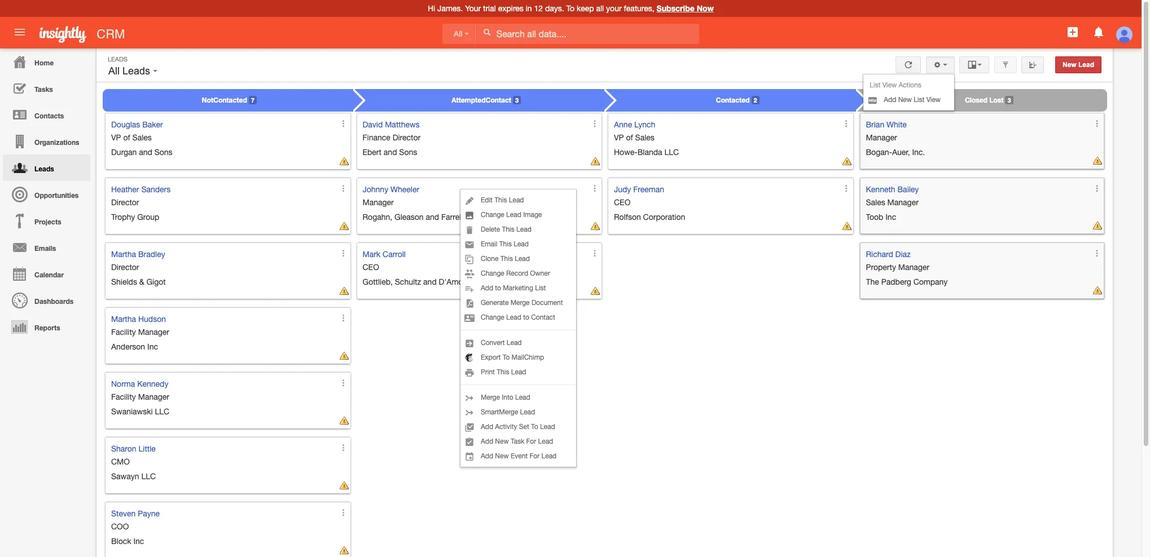 Task type: vqa. For each thing, say whether or not it's contained in the screenshot.


Task type: locate. For each thing, give the bounding box(es) containing it.
manager for martha hudson facility manager
[[138, 328, 169, 337]]

your
[[465, 4, 481, 13]]

llc right blanda
[[665, 148, 679, 157]]

matthews
[[385, 120, 420, 129]]

0 horizontal spatial of
[[123, 133, 130, 142]]

1 horizontal spatial all
[[454, 29, 463, 38]]

norma
[[111, 380, 135, 389]]

martha bradley director
[[111, 250, 165, 272]]

lead down email this lead link
[[515, 255, 530, 263]]

brian
[[867, 120, 885, 129]]

delete this lead
[[481, 226, 532, 234]]

this down "change lead image"
[[502, 226, 515, 234]]

3 change from the top
[[481, 314, 505, 322]]

1 vertical spatial director
[[111, 198, 139, 207]]

to right set
[[531, 424, 539, 431]]

for right task
[[527, 438, 537, 446]]

change for change record owner
[[481, 270, 505, 278]]

projects
[[34, 218, 61, 226]]

leads
[[108, 56, 128, 63], [123, 66, 150, 77], [34, 165, 54, 173]]

martha up shields
[[111, 250, 136, 259]]

sales down lynch on the top of the page
[[636, 133, 655, 142]]

1 vertical spatial leads
[[123, 66, 150, 77]]

ceo inside mark carroll ceo
[[363, 263, 379, 272]]

sons for ebert and sons
[[399, 148, 417, 157]]

2 change from the top
[[481, 270, 505, 278]]

llc down kennedy
[[155, 408, 170, 417]]

1 horizontal spatial inc
[[147, 343, 158, 352]]

lead
[[1079, 61, 1095, 69], [509, 197, 524, 204], [507, 211, 522, 219], [517, 226, 532, 234], [514, 241, 529, 248], [515, 255, 530, 263], [507, 314, 522, 322], [507, 339, 522, 347], [512, 369, 527, 377], [516, 394, 531, 402], [520, 409, 535, 417], [540, 424, 555, 431], [538, 438, 554, 446], [542, 453, 557, 461]]

facility
[[111, 328, 136, 337], [111, 393, 136, 402]]

1 horizontal spatial ceo
[[614, 198, 631, 207]]

vp
[[111, 133, 121, 142], [614, 133, 624, 142]]

change down generate
[[481, 314, 505, 322]]

rogahn,
[[363, 213, 393, 222]]

change down clone
[[481, 270, 505, 278]]

0 horizontal spatial view
[[883, 81, 897, 89]]

2 horizontal spatial sales
[[867, 198, 886, 207]]

home
[[34, 59, 54, 67]]

marketing
[[503, 285, 534, 293]]

manager down hudson
[[138, 328, 169, 337]]

of for douglas
[[123, 133, 130, 142]]

lead up change lead image link
[[509, 197, 524, 204]]

0 horizontal spatial merge
[[481, 394, 500, 402]]

martha
[[111, 250, 136, 259], [111, 315, 136, 324]]

list down actions
[[914, 96, 925, 104]]

navigation containing home
[[0, 49, 90, 341]]

manager down brian white link
[[867, 133, 898, 142]]

add up generate
[[481, 285, 494, 293]]

vp for anne lynch vp of sales
[[614, 133, 624, 142]]

change lead image
[[481, 211, 542, 219]]

0 vertical spatial to
[[567, 4, 575, 13]]

coo
[[111, 523, 129, 532]]

manager up the padberg company
[[899, 263, 930, 272]]

merge left into
[[481, 394, 500, 402]]

hudson
[[138, 315, 166, 324]]

new inside the "add new event for lead" link
[[495, 453, 509, 461]]

manager inside martha hudson facility manager
[[138, 328, 169, 337]]

0 horizontal spatial inc
[[134, 538, 144, 547]]

director down matthews
[[393, 133, 421, 142]]

ceo for mark carroll ceo
[[363, 263, 379, 272]]

of down anne lynch link
[[627, 133, 633, 142]]

facility inside martha hudson facility manager
[[111, 328, 136, 337]]

add left the event
[[481, 453, 494, 461]]

change
[[481, 211, 505, 219], [481, 270, 505, 278], [481, 314, 505, 322]]

1 horizontal spatial of
[[627, 133, 633, 142]]

list down the owner
[[535, 285, 546, 293]]

1 sons from the left
[[155, 148, 173, 157]]

reports link
[[3, 314, 90, 341]]

1 change from the top
[[481, 211, 505, 219]]

2 horizontal spatial to
[[567, 4, 575, 13]]

0 horizontal spatial to
[[503, 354, 510, 362]]

all
[[454, 29, 463, 38], [108, 66, 120, 77]]

&
[[139, 278, 144, 287]]

lead right into
[[516, 394, 531, 402]]

view left actions
[[883, 81, 897, 89]]

add new list view link
[[864, 93, 955, 107]]

1 3 from the left
[[516, 97, 519, 104]]

merge inside generate merge document 'button'
[[511, 299, 530, 307]]

director inside the david matthews finance director
[[393, 133, 421, 142]]

of down douglas at the top of page
[[123, 133, 130, 142]]

0 vertical spatial inc
[[886, 213, 897, 222]]

ceo inside 'judy freeman ceo'
[[614, 198, 631, 207]]

into
[[502, 394, 514, 402]]

sales
[[132, 133, 152, 142], [636, 133, 655, 142], [867, 198, 886, 207]]

leads up opportunities link at the left of the page
[[34, 165, 54, 173]]

cmo
[[111, 458, 130, 467]]

facility down norma
[[111, 393, 136, 402]]

1 horizontal spatial to
[[531, 424, 539, 431]]

gleason
[[395, 213, 424, 222]]

group
[[137, 213, 159, 222]]

add inside 'link'
[[481, 424, 494, 431]]

ceo down mark
[[363, 263, 379, 272]]

all link
[[443, 24, 477, 44]]

1 horizontal spatial sons
[[399, 148, 417, 157]]

in
[[526, 4, 532, 13]]

heather
[[111, 185, 139, 194]]

1 vertical spatial for
[[530, 453, 540, 461]]

print this lead
[[481, 369, 527, 377]]

1 vertical spatial all
[[108, 66, 120, 77]]

llc for sharon little cmo
[[141, 473, 156, 482]]

sons down "baker"
[[155, 148, 173, 157]]

2 martha from the top
[[111, 315, 136, 324]]

2 vertical spatial change
[[481, 314, 505, 322]]

for right the event
[[530, 453, 540, 461]]

for inside the "add new event for lead" link
[[530, 453, 540, 461]]

manager down johnny
[[363, 198, 394, 207]]

sales down douglas baker link
[[132, 133, 152, 142]]

2 vertical spatial leads
[[34, 165, 54, 173]]

manager inside norma kennedy facility manager
[[138, 393, 169, 402]]

lead down export to mailchimp link
[[512, 369, 527, 377]]

facility up anderson
[[111, 328, 136, 337]]

ceo down judy
[[614, 198, 631, 207]]

0 vertical spatial to
[[495, 285, 501, 293]]

inc right block
[[134, 538, 144, 547]]

0 horizontal spatial sales
[[132, 133, 152, 142]]

leads down crm
[[123, 66, 150, 77]]

0 vertical spatial director
[[393, 133, 421, 142]]

2 vertical spatial to
[[531, 424, 539, 431]]

of inside anne lynch vp of sales
[[627, 133, 633, 142]]

Search all data.... text field
[[477, 24, 700, 44]]

2 horizontal spatial list
[[914, 96, 925, 104]]

vp down douglas at the top of page
[[111, 133, 121, 142]]

all down crm
[[108, 66, 120, 77]]

2 vertical spatial list
[[535, 285, 546, 293]]

3
[[516, 97, 519, 104], [1008, 97, 1012, 104]]

attemptedcontact
[[452, 96, 512, 104]]

change up "delete"
[[481, 211, 505, 219]]

0 horizontal spatial ceo
[[363, 263, 379, 272]]

1 martha from the top
[[111, 250, 136, 259]]

david matthews finance director
[[363, 120, 421, 142]]

change record owner
[[481, 270, 550, 278]]

0 vertical spatial facility
[[111, 328, 136, 337]]

email this lead
[[481, 241, 529, 248]]

0 vertical spatial martha
[[111, 250, 136, 259]]

smartmerge
[[481, 409, 518, 417]]

1 horizontal spatial list
[[870, 81, 881, 89]]

llc
[[665, 148, 679, 157], [155, 408, 170, 417], [141, 473, 156, 482]]

inc for block inc
[[134, 538, 144, 547]]

auer,
[[893, 148, 911, 157]]

this right print
[[497, 369, 510, 377]]

martha inside martha hudson facility manager
[[111, 315, 136, 324]]

2 vertical spatial inc
[[134, 538, 144, 547]]

show list view filters image
[[1002, 61, 1010, 69]]

martha for martha bradley
[[111, 250, 136, 259]]

martha up anderson
[[111, 315, 136, 324]]

manager inside richard diaz property manager
[[899, 263, 930, 272]]

list view actions link
[[850, 78, 955, 93]]

1 vertical spatial martha
[[111, 315, 136, 324]]

lead right task
[[538, 438, 554, 446]]

this up clone this lead
[[500, 241, 512, 248]]

and left farrell
[[426, 213, 439, 222]]

sons down the david matthews finance director
[[399, 148, 417, 157]]

0 horizontal spatial 3
[[516, 97, 519, 104]]

new down activity
[[495, 438, 509, 446]]

manager inside kenneth bailey sales manager
[[888, 198, 919, 207]]

merge
[[511, 299, 530, 307], [481, 394, 500, 402]]

vp down the anne
[[614, 133, 624, 142]]

merge up change lead to contact link
[[511, 299, 530, 307]]

0 horizontal spatial vp
[[111, 133, 121, 142]]

farrell
[[442, 213, 463, 222]]

attemptedcontact 3
[[452, 96, 519, 104]]

subscribe
[[657, 3, 695, 13]]

calendar link
[[3, 261, 90, 287]]

1 horizontal spatial sales
[[636, 133, 655, 142]]

for inside the add new task for lead link
[[527, 438, 537, 446]]

contacts link
[[3, 102, 90, 128]]

all down the james.
[[454, 29, 463, 38]]

1 facility from the top
[[111, 328, 136, 337]]

1 vp from the left
[[111, 133, 121, 142]]

dashboards
[[34, 298, 74, 306]]

0 vertical spatial ceo
[[614, 198, 631, 207]]

to up generate
[[495, 285, 501, 293]]

diaz
[[896, 250, 911, 259]]

1 of from the left
[[123, 133, 130, 142]]

leads inside button
[[123, 66, 150, 77]]

new inside the add new task for lead link
[[495, 438, 509, 446]]

3 right lost
[[1008, 97, 1012, 104]]

1 horizontal spatial to
[[524, 314, 530, 322]]

sawayn llc
[[111, 473, 156, 482]]

all inside button
[[108, 66, 120, 77]]

1 vertical spatial llc
[[155, 408, 170, 417]]

of for anne
[[627, 133, 633, 142]]

director inside heather sanders director
[[111, 198, 139, 207]]

new for add new list view
[[899, 96, 913, 104]]

all
[[597, 4, 604, 13]]

anne lynch vp of sales
[[614, 120, 656, 142]]

sales inside the douglas baker vp of sales
[[132, 133, 152, 142]]

0 vertical spatial list
[[870, 81, 881, 89]]

kennedy
[[137, 380, 169, 389]]

this down 'email this lead' at the top of page
[[501, 255, 513, 263]]

0 vertical spatial view
[[883, 81, 897, 89]]

llc for norma kennedy facility manager
[[155, 408, 170, 417]]

facility inside norma kennedy facility manager
[[111, 393, 136, 402]]

to inside 'link'
[[531, 424, 539, 431]]

0 horizontal spatial sons
[[155, 148, 173, 157]]

2 horizontal spatial inc
[[886, 213, 897, 222]]

manager down kennedy
[[138, 393, 169, 402]]

to up print this lead
[[503, 354, 510, 362]]

durgan
[[111, 148, 137, 157]]

heather sanders link
[[111, 185, 171, 194]]

gottlieb, schultz and d'amore
[[363, 278, 470, 287]]

for for event
[[530, 453, 540, 461]]

1 vertical spatial inc
[[147, 343, 158, 352]]

set
[[519, 424, 530, 431]]

martha hudson link
[[111, 315, 166, 324]]

inc right anderson
[[147, 343, 158, 352]]

leads up all leads
[[108, 56, 128, 63]]

0 vertical spatial change
[[481, 211, 505, 219]]

director inside martha bradley director
[[111, 263, 139, 272]]

this for print
[[497, 369, 510, 377]]

sales for lynch
[[636, 133, 655, 142]]

martha inside martha bradley director
[[111, 250, 136, 259]]

sales inside anne lynch vp of sales
[[636, 133, 655, 142]]

1 vertical spatial list
[[914, 96, 925, 104]]

lead up export to mailchimp
[[507, 339, 522, 347]]

1 horizontal spatial 3
[[1008, 97, 1012, 104]]

this right edit
[[495, 197, 507, 204]]

2 vertical spatial director
[[111, 263, 139, 272]]

1 vertical spatial facility
[[111, 393, 136, 402]]

new left the event
[[495, 453, 509, 461]]

trial
[[483, 4, 496, 13]]

johnny wheeler link
[[363, 185, 420, 194]]

add down list view actions
[[885, 96, 897, 104]]

1 horizontal spatial vp
[[614, 133, 624, 142]]

notifications image
[[1093, 25, 1106, 39]]

vp inside anne lynch vp of sales
[[614, 133, 624, 142]]

lead down delete this lead link
[[514, 241, 529, 248]]

durgan and sons
[[111, 148, 173, 157]]

to
[[495, 285, 501, 293], [524, 314, 530, 322]]

0 vertical spatial merge
[[511, 299, 530, 307]]

2 vertical spatial llc
[[141, 473, 156, 482]]

email
[[481, 241, 498, 248]]

2 sons from the left
[[399, 148, 417, 157]]

inc right toob
[[886, 213, 897, 222]]

manager inside brian white manager
[[867, 133, 898, 142]]

lead right the event
[[542, 453, 557, 461]]

add left activity
[[481, 424, 494, 431]]

add activity set to lead
[[481, 424, 555, 431]]

1 vertical spatial change
[[481, 270, 505, 278]]

task
[[511, 438, 525, 446]]

1 horizontal spatial merge
[[511, 299, 530, 307]]

director up shields
[[111, 263, 139, 272]]

list left actions
[[870, 81, 881, 89]]

0 vertical spatial all
[[454, 29, 463, 38]]

0 horizontal spatial all
[[108, 66, 120, 77]]

kenneth bailey link
[[867, 185, 920, 194]]

new lead link
[[1056, 56, 1102, 73]]

3 right 'attemptedcontact'
[[516, 97, 519, 104]]

to down generate merge document
[[524, 314, 530, 322]]

to left keep
[[567, 4, 575, 13]]

1 horizontal spatial view
[[927, 96, 941, 104]]

2 3 from the left
[[1008, 97, 1012, 104]]

new inside add new list view link
[[899, 96, 913, 104]]

new down list view actions 'link'
[[899, 96, 913, 104]]

show sidebar image
[[1029, 61, 1037, 69]]

douglas baker vp of sales
[[111, 120, 163, 142]]

sales down kenneth
[[867, 198, 886, 207]]

this inside 'link'
[[497, 369, 510, 377]]

2 facility from the top
[[111, 393, 136, 402]]

vp inside the douglas baker vp of sales
[[111, 133, 121, 142]]

3 inside closed lost 3
[[1008, 97, 1012, 104]]

sons for durgan and sons
[[155, 148, 173, 157]]

navigation
[[0, 49, 90, 341]]

of inside the douglas baker vp of sales
[[123, 133, 130, 142]]

1 vertical spatial merge
[[481, 394, 500, 402]]

0 horizontal spatial list
[[535, 285, 546, 293]]

refresh list image
[[904, 61, 914, 69]]

sharon
[[111, 445, 136, 454]]

manager for kenneth bailey sales manager
[[888, 198, 919, 207]]

view down list view actions 'link'
[[927, 96, 941, 104]]

this for delete
[[502, 226, 515, 234]]

2 of from the left
[[627, 133, 633, 142]]

this for email
[[500, 241, 512, 248]]

manager down bailey
[[888, 198, 919, 207]]

0 vertical spatial for
[[527, 438, 537, 446]]

print
[[481, 369, 495, 377]]

smartmerge lead
[[481, 409, 535, 417]]

llc right sawayn
[[141, 473, 156, 482]]

director down heather
[[111, 198, 139, 207]]

1 vertical spatial ceo
[[363, 263, 379, 272]]

payne
[[138, 510, 160, 519]]

mailchimp
[[512, 354, 544, 362]]

2 vp from the left
[[614, 133, 624, 142]]

add left task
[[481, 438, 494, 446]]



Task type: describe. For each thing, give the bounding box(es) containing it.
to inside hi james. your trial expires in 12 days. to keep all your features, subscribe now
[[567, 4, 575, 13]]

merge into lead
[[481, 394, 531, 402]]

shields
[[111, 278, 137, 287]]

view inside 'link'
[[883, 81, 897, 89]]

facility for norma kennedy facility manager
[[111, 393, 136, 402]]

lead down generate merge document 'button'
[[507, 314, 522, 322]]

lead up email this lead link
[[517, 226, 532, 234]]

manager inside johnny wheeler manager
[[363, 198, 394, 207]]

hi
[[428, 4, 436, 13]]

export
[[481, 354, 501, 362]]

toob inc
[[867, 213, 897, 222]]

inc.
[[913, 148, 926, 157]]

white
[[887, 120, 907, 129]]

leads link
[[3, 155, 90, 181]]

manager for richard diaz property manager
[[899, 263, 930, 272]]

list view actions
[[870, 81, 922, 89]]

merge into lead link
[[461, 391, 577, 405]]

martha bradley link
[[111, 250, 165, 259]]

johnny wheeler manager
[[363, 185, 420, 207]]

add new list view
[[885, 96, 941, 104]]

this for clone
[[501, 255, 513, 263]]

david matthews link
[[363, 120, 420, 129]]

anderson
[[111, 343, 145, 352]]

contacted 2
[[717, 96, 758, 104]]

notcontacted
[[202, 96, 247, 104]]

little
[[139, 445, 156, 454]]

martha for martha hudson
[[111, 315, 136, 324]]

sales for baker
[[132, 133, 152, 142]]

convert lead link
[[461, 336, 577, 351]]

lynch
[[635, 120, 656, 129]]

white image
[[483, 28, 491, 36]]

sharon little cmo
[[111, 445, 156, 467]]

opportunities
[[34, 191, 79, 200]]

add for add to marketing list
[[481, 285, 494, 293]]

manager for norma kennedy facility manager
[[138, 393, 169, 402]]

sanders
[[141, 185, 171, 194]]

add new event for lead
[[481, 453, 557, 461]]

add for add new event for lead
[[481, 453, 494, 461]]

ceo for judy freeman ceo
[[614, 198, 631, 207]]

notcontacted 7
[[202, 96, 255, 104]]

sharon little link
[[111, 445, 156, 454]]

lead up set
[[520, 409, 535, 417]]

bradley
[[138, 250, 165, 259]]

and right schultz
[[424, 278, 437, 287]]

all for all
[[454, 29, 463, 38]]

ebert
[[363, 148, 382, 157]]

your
[[607, 4, 622, 13]]

finance
[[363, 133, 391, 142]]

richard diaz link
[[867, 250, 911, 259]]

anne
[[614, 120, 633, 129]]

director for sanders
[[111, 198, 139, 207]]

cog image
[[934, 61, 942, 69]]

now
[[697, 3, 714, 13]]

baker
[[142, 120, 163, 129]]

hi james. your trial expires in 12 days. to keep all your features, subscribe now
[[428, 3, 714, 13]]

anne lynch link
[[614, 120, 656, 129]]

edit this lead link
[[461, 193, 577, 208]]

1 vertical spatial view
[[927, 96, 941, 104]]

padberg
[[882, 278, 912, 287]]

add new task for lead link
[[461, 435, 577, 450]]

freeman
[[634, 185, 665, 194]]

douglas baker link
[[111, 120, 163, 129]]

convert lead
[[481, 339, 522, 347]]

add for add new task for lead
[[481, 438, 494, 446]]

projects link
[[3, 208, 90, 234]]

david
[[363, 120, 383, 129]]

edit
[[481, 197, 493, 204]]

0 horizontal spatial to
[[495, 285, 501, 293]]

facility for martha hudson facility manager
[[111, 328, 136, 337]]

block
[[111, 538, 131, 547]]

lead down notifications "icon"
[[1079, 61, 1095, 69]]

company
[[914, 278, 948, 287]]

actions
[[899, 81, 922, 89]]

1 vertical spatial to
[[503, 354, 510, 362]]

closed
[[966, 96, 988, 104]]

change for change lead to contact
[[481, 314, 505, 322]]

for for task
[[527, 438, 537, 446]]

0 vertical spatial llc
[[665, 148, 679, 157]]

1 vertical spatial to
[[524, 314, 530, 322]]

add for add new list view
[[885, 96, 897, 104]]

expires
[[498, 4, 524, 13]]

gigot
[[147, 278, 166, 287]]

generate
[[481, 299, 509, 307]]

ebert and sons
[[363, 148, 417, 157]]

email this lead link
[[461, 237, 577, 252]]

all for all leads
[[108, 66, 120, 77]]

and right ebert
[[384, 148, 397, 157]]

organizations link
[[3, 128, 90, 155]]

0 vertical spatial leads
[[108, 56, 128, 63]]

new for add new event for lead
[[495, 453, 509, 461]]

3 inside attemptedcontact 3
[[516, 97, 519, 104]]

export to mailchimp
[[481, 354, 544, 362]]

emails link
[[3, 234, 90, 261]]

add for add activity set to lead
[[481, 424, 494, 431]]

lead right set
[[540, 424, 555, 431]]

sales inside kenneth bailey sales manager
[[867, 198, 886, 207]]

emails
[[34, 245, 56, 253]]

carroll
[[383, 250, 406, 259]]

this for edit
[[495, 197, 507, 204]]

trophy
[[111, 213, 135, 222]]

clone this lead link
[[461, 252, 577, 267]]

judy freeman ceo
[[614, 185, 665, 207]]

generate merge document button
[[461, 296, 577, 311]]

list inside 'link'
[[870, 81, 881, 89]]

norma kennedy link
[[111, 380, 169, 389]]

norma kennedy facility manager
[[111, 380, 169, 402]]

heather sanders director
[[111, 185, 171, 207]]

new right show sidebar icon
[[1063, 61, 1077, 69]]

steven
[[111, 510, 136, 519]]

leads inside navigation
[[34, 165, 54, 173]]

new for add new task for lead
[[495, 438, 509, 446]]

lead up delete this lead link
[[507, 211, 522, 219]]

merge inside merge into lead link
[[481, 394, 500, 402]]

block inc
[[111, 538, 144, 547]]

reports
[[34, 324, 60, 333]]

change for change lead image
[[481, 211, 505, 219]]

crm
[[97, 27, 125, 41]]

image
[[524, 211, 542, 219]]

closed lost 3
[[966, 96, 1012, 104]]

swaniawski
[[111, 408, 153, 417]]

rolfson
[[614, 213, 641, 222]]

swaniawski llc
[[111, 408, 170, 417]]

vp for douglas baker vp of sales
[[111, 133, 121, 142]]

bogan-auer, inc.
[[867, 148, 926, 157]]

and right durgan
[[139, 148, 152, 157]]

inc for anderson inc
[[147, 343, 158, 352]]

johnny
[[363, 185, 389, 194]]

days.
[[546, 4, 565, 13]]

event
[[511, 453, 528, 461]]

director for bradley
[[111, 263, 139, 272]]

clone
[[481, 255, 499, 263]]

inc for toob inc
[[886, 213, 897, 222]]

opportunities link
[[3, 181, 90, 208]]

organizations
[[34, 138, 79, 147]]

delete
[[481, 226, 500, 234]]



